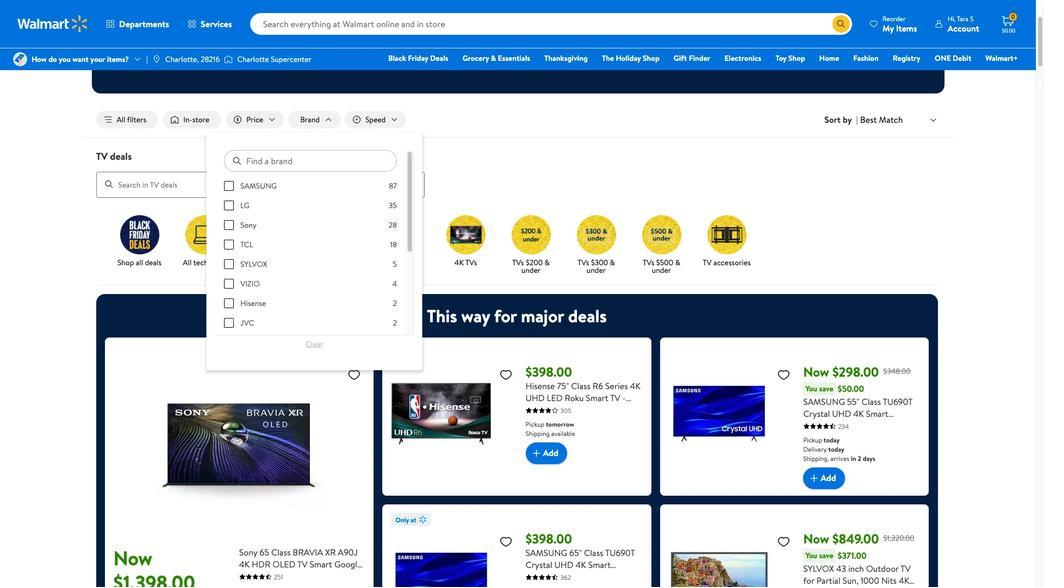 Task type: vqa. For each thing, say whether or not it's contained in the screenshot.


Task type: locate. For each thing, give the bounding box(es) containing it.
tu690t up 'un65tu690tfxza'
[[605, 547, 635, 559]]

jvc
[[240, 318, 254, 328]]

2 horizontal spatial samsung
[[803, 396, 845, 408]]

1 horizontal spatial add to cart image
[[808, 472, 821, 485]]

$398.00 for $398.00 hisense 75" class r6 series 4k uhd led roku smart tv - 75r6030k (new)
[[526, 362, 572, 381]]

251
[[274, 572, 283, 582]]

0 horizontal spatial |
[[146, 54, 148, 65]]

0 horizontal spatial add to cart image
[[530, 447, 543, 460]]

1 vertical spatial add to cart image
[[808, 472, 821, 485]]

pickup
[[526, 420, 544, 429], [803, 435, 822, 445]]

shop all deals
[[117, 257, 162, 268]]

uhd up 362
[[554, 559, 574, 571]]

class inside $398.00 hisense 75" class r6 series 4k uhd led roku smart tv - 75r6030k (new)
[[571, 380, 591, 392]]

want
[[72, 54, 89, 65]]

hisense
[[240, 298, 266, 309], [526, 380, 555, 392]]

tvs down 4k tvs image
[[465, 257, 477, 268]]

1 vertical spatial all
[[183, 257, 192, 268]]

1 vertical spatial hisense
[[526, 380, 555, 392]]

tomorrow
[[546, 420, 574, 429]]

price
[[246, 114, 263, 125]]

0 horizontal spatial television
[[526, 571, 562, 583]]

today inside pick up today link
[[273, 257, 292, 268]]

smart right 65"
[[588, 559, 611, 571]]

- inside $398.00 hisense 75" class r6 series 4k uhd led roku smart tv - 75r6030k (new)
[[623, 392, 626, 404]]

my
[[882, 22, 894, 34]]

& right $500
[[675, 257, 680, 268]]

items
[[554, 59, 569, 69]]

save up partial
[[819, 550, 833, 561]]

$0.00
[[1002, 27, 1015, 34]]

(new) for $398.00
[[568, 404, 590, 416]]

1 vertical spatial $398.00
[[526, 529, 572, 548]]

add button down the shipping
[[526, 442, 567, 464]]

1 horizontal spatial pickup
[[803, 435, 822, 445]]

class right 55"
[[862, 396, 881, 408]]

way
[[461, 304, 490, 328]]

1 vertical spatial television
[[526, 571, 562, 583]]

shop right toy
[[788, 53, 805, 64]]

under for $200
[[521, 265, 541, 275]]

add for the left add to cart icon
[[543, 447, 558, 459]]

1 horizontal spatial samsung
[[526, 547, 567, 559]]

add to cart image
[[530, 447, 543, 460], [808, 472, 821, 485]]

1 vertical spatial samsung
[[803, 396, 845, 408]]

| inside sort and filter section element
[[856, 114, 858, 126]]

1 horizontal spatial |
[[856, 114, 858, 126]]

$398.00 up led
[[526, 362, 572, 381]]

0 vertical spatial television
[[803, 420, 840, 432]]

0 horizontal spatial tu690t
[[605, 547, 635, 559]]

1 save from the top
[[819, 383, 833, 394]]

0 horizontal spatial crystal
[[526, 559, 552, 571]]

pick up today image
[[250, 215, 290, 254]]

(new) down bravia
[[294, 570, 317, 582]]

- up pickup today delivery today shipping, arrives in 2 days
[[842, 420, 845, 432]]

55"
[[847, 396, 859, 408]]

shipping,
[[803, 454, 829, 463]]

in-store
[[183, 114, 209, 125]]

tvs inside "tvs $300 & under"
[[578, 257, 589, 268]]

$398.00 up 362
[[526, 529, 572, 548]]

sylvox inside the you save $371.00 sylvox 43 inch outdoor tv for partial sun, 1000 nits 4k uhd ip55 waterproof t
[[803, 563, 834, 575]]

deals up 'search' 'image'
[[110, 150, 132, 163]]

class left the r6
[[571, 380, 591, 392]]

0 horizontal spatial sylvox
[[240, 259, 267, 270]]

how
[[32, 54, 47, 65]]

- for $398.00
[[623, 392, 626, 404]]

1 horizontal spatial television
[[803, 420, 840, 432]]

pickup inside pickup today delivery today shipping, arrives in 2 days
[[803, 435, 822, 445]]

add down the shipping
[[543, 447, 558, 459]]

0 horizontal spatial under
[[521, 265, 541, 275]]

1 vertical spatial available
[[551, 429, 575, 438]]

crystal inside you save $50.00 samsung 55" class tu690t crystal uhd 4k smart television - un55tu690tfxza (new)
[[803, 408, 830, 420]]

0 horizontal spatial add button
[[526, 442, 567, 464]]

under inside "tvs $300 & under"
[[587, 265, 606, 275]]

2 vertical spatial 2
[[858, 454, 861, 463]]

0 horizontal spatial pickup
[[526, 420, 544, 429]]

0 vertical spatial save
[[819, 383, 833, 394]]

$398.00 inside $398.00 samsung 65" class tu690t crystal uhd 4k smart television - un65tu690tfxza
[[526, 529, 572, 548]]

under inside tvs $200 & under
[[521, 265, 541, 275]]

group
[[224, 181, 397, 474]]

now for now $849.00 $1,220.00
[[803, 529, 829, 548]]

tvs inside tvs $200 & under
[[512, 257, 524, 268]]

deals right tech
[[210, 257, 227, 268]]

you
[[805, 383, 817, 394], [805, 550, 817, 561]]

$50.00
[[838, 383, 864, 395]]

samsung inside $398.00 samsung 65" class tu690t crystal uhd 4k smart television - un65tu690tfxza
[[526, 547, 567, 559]]

 image for charlotte supercenter
[[224, 54, 233, 65]]

1 vertical spatial save
[[819, 550, 833, 561]]

departments button
[[97, 11, 178, 37]]

smart inside $398.00 samsung 65" class tu690t crystal uhd 4k smart television - un65tu690tfxza
[[588, 559, 611, 571]]

- inside you save $50.00 samsung 55" class tu690t crystal uhd 4k smart television - un55tu690tfxza (new)
[[842, 420, 845, 432]]

2 save from the top
[[819, 550, 833, 561]]

1 vertical spatial $398.00 group
[[391, 513, 643, 587]]

0 vertical spatial (new)
[[568, 404, 590, 416]]

2 for hisense
[[393, 298, 397, 309]]

0 vertical spatial you
[[805, 383, 817, 394]]

today right up
[[273, 257, 292, 268]]

tv right nits
[[901, 563, 911, 575]]

2 $398.00 from the top
[[526, 529, 572, 548]]

1 horizontal spatial sylvox
[[803, 563, 834, 575]]

0 horizontal spatial  image
[[152, 55, 161, 64]]

1 horizontal spatial -
[[623, 392, 626, 404]]

0 vertical spatial hisense
[[240, 298, 266, 309]]

tv left accessories
[[703, 257, 712, 268]]

0 vertical spatial tu690t
[[883, 396, 913, 408]]

0 horizontal spatial shop
[[117, 257, 134, 268]]

tv right oled
[[297, 558, 308, 570]]

add button down shipping, at the right bottom of page
[[803, 467, 845, 489]]

1 horizontal spatial add
[[821, 472, 836, 484]]

now for now $1,398.00
[[113, 545, 152, 572]]

0 vertical spatial |
[[146, 54, 148, 65]]

1 horizontal spatial all
[[183, 257, 192, 268]]

1 vertical spatial (new)
[[803, 432, 826, 443]]

tu690t inside $398.00 samsung 65" class tu690t crystal uhd 4k smart television - un65tu690tfxza
[[605, 547, 635, 559]]

all left tech
[[183, 257, 192, 268]]

4k inside $398.00 hisense 75" class r6 series 4k uhd led roku smart tv - 75r6030k (new)
[[630, 380, 640, 392]]

3 tvs from the left
[[512, 257, 524, 268]]

for left partial
[[803, 575, 814, 587]]

you up partial
[[805, 550, 817, 561]]

group containing samsung
[[224, 181, 397, 474]]

2 vertical spatial -
[[564, 571, 567, 583]]

1 under from the left
[[521, 265, 541, 275]]

sony for sony 65 class bravia xr a90j 4k hdr oled tv smart google tv xr65a90j (new)
[[239, 546, 257, 558]]

shop right in-
[[643, 53, 660, 64]]

1 $398.00 group from the top
[[391, 346, 643, 487]]

1 you from the top
[[805, 383, 817, 394]]

$398.00 inside $398.00 hisense 75" class r6 series 4k uhd led roku smart tv - 75r6030k (new)
[[526, 362, 572, 381]]

5 tvs from the left
[[643, 257, 654, 268]]

now $1,398.00
[[113, 545, 195, 587]]

for
[[494, 304, 517, 328], [803, 575, 814, 587]]

class right 65"
[[584, 547, 603, 559]]

add to favorites list, sony 65 class bravia xr a90j 4k hdr oled tv smart google tv xr65a90j (new) image
[[348, 368, 361, 382]]

0 horizontal spatial for
[[494, 304, 517, 328]]

walmart black friday deals for days image
[[418, 0, 618, 19]]

1 horizontal spatial hisense
[[526, 380, 555, 392]]

4k inside you save $50.00 samsung 55" class tu690t crystal uhd 4k smart television - un55tu690tfxza (new)
[[853, 408, 864, 420]]

essentials
[[498, 53, 530, 64]]

only at
[[395, 515, 416, 525]]

you left '$50.00'
[[805, 383, 817, 394]]

4 tvs from the left
[[578, 257, 589, 268]]

tu690t up 'un55tu690tfxza' at the right bottom of page
[[883, 396, 913, 408]]

you
[[59, 54, 71, 65]]

debit
[[953, 53, 971, 64]]

0 horizontal spatial add
[[543, 447, 558, 459]]

smart for sony
[[310, 558, 332, 570]]

match
[[879, 114, 903, 126]]

this way for major deals
[[427, 304, 607, 328]]

deals right all at the top left of page
[[145, 257, 162, 268]]

save left '$50.00'
[[819, 383, 833, 394]]

smart right 55"
[[866, 408, 888, 420]]

now $298.00 $348.00
[[803, 362, 911, 381]]

0 vertical spatial $398.00
[[526, 362, 572, 381]]

deals inside all tech deals link
[[210, 257, 227, 268]]

0 vertical spatial 2
[[393, 298, 397, 309]]

4k tvs
[[455, 257, 477, 268]]

1 vertical spatial sylvox
[[803, 563, 834, 575]]

sony for sony
[[240, 220, 256, 231]]

tvs $500 & under link
[[633, 215, 690, 276]]

now $849.00 group
[[669, 513, 920, 587]]

speed
[[365, 114, 386, 125]]

electronics link
[[720, 52, 766, 64]]

0 horizontal spatial (new)
[[294, 570, 317, 582]]

class inside sony 65 class bravia xr a90j 4k hdr oled tv smart google tv xr65a90j (new)
[[271, 546, 291, 558]]

tv left hdr on the left
[[239, 570, 249, 582]]

& for tvs $500 & under
[[675, 257, 680, 268]]

1 vertical spatial -
[[842, 420, 845, 432]]

available inside pickup tomorrow shipping available
[[551, 429, 575, 438]]

sort and filter section element
[[83, 102, 953, 137]]

class inside you save $50.00 samsung 55" class tu690t crystal uhd 4k smart television - un55tu690tfxza (new)
[[862, 396, 881, 408]]

add to cart image down shipping, at the right bottom of page
[[808, 472, 821, 485]]

shop
[[643, 53, 660, 64], [788, 53, 805, 64], [117, 257, 134, 268]]

smart tvs
[[384, 257, 417, 268]]

1 horizontal spatial for
[[803, 575, 814, 587]]

1 horizontal spatial shop
[[643, 53, 660, 64]]

all inside button
[[117, 114, 125, 125]]

uhd inside the you save $371.00 sylvox 43 inch outdoor tv for partial sun, 1000 nits 4k uhd ip55 waterproof t
[[803, 587, 822, 587]]

0 vertical spatial samsung
[[240, 181, 277, 191]]

$398.00 group
[[391, 346, 643, 487], [391, 513, 643, 587]]

under inside tvs $500 & under
[[652, 265, 671, 275]]

1 horizontal spatial (new)
[[568, 404, 590, 416]]

samsung left 55"
[[803, 396, 845, 408]]

lg
[[240, 200, 249, 211]]

uhd left led
[[526, 392, 545, 404]]

add for the bottom add to cart icon
[[821, 472, 836, 484]]

4k inside $398.00 samsung 65" class tu690t crystal uhd 4k smart television - un65tu690tfxza
[[576, 559, 586, 571]]

tv right the r6
[[610, 392, 620, 404]]

sylvox up vizio on the top of the page
[[240, 259, 267, 270]]

1 horizontal spatial under
[[587, 265, 606, 275]]

tvs $300 & under
[[578, 257, 615, 275]]

hisense down vizio on the top of the page
[[240, 298, 266, 309]]

& inside "tvs $300 & under"
[[610, 257, 615, 268]]

tvs right 5
[[405, 257, 417, 268]]

-
[[623, 392, 626, 404], [842, 420, 845, 432], [564, 571, 567, 583]]

clear button
[[224, 336, 405, 353]]

 image left charlotte,
[[152, 55, 161, 64]]

save inside you save $50.00 samsung 55" class tu690t crystal uhd 4k smart television - un55tu690tfxza (new)
[[819, 383, 833, 394]]

2 you from the top
[[805, 550, 817, 561]]

pick up today
[[248, 257, 292, 268]]

uhd
[[526, 392, 545, 404], [832, 408, 851, 420], [554, 559, 574, 571], [803, 587, 822, 587]]

now inside now $1,398.00
[[113, 545, 152, 572]]

(new) inside you save $50.00 samsung 55" class tu690t crystal uhd 4k smart television - un55tu690tfxza (new)
[[803, 432, 826, 443]]

available right be
[[604, 59, 628, 69]]

supercenter
[[271, 54, 311, 65]]

grocery
[[462, 53, 489, 64]]

all
[[136, 257, 143, 268]]

smart down 18
[[384, 257, 404, 268]]

you inside the you save $371.00 sylvox 43 inch outdoor tv for partial sun, 1000 nits 4k uhd ip55 waterproof t
[[805, 550, 817, 561]]

0 vertical spatial crystal
[[803, 408, 830, 420]]

pickup up shipping, at the right bottom of page
[[803, 435, 822, 445]]

1 vertical spatial add button
[[803, 467, 845, 489]]

1 vertical spatial 2
[[393, 318, 397, 328]]

(new) inside sony 65 class bravia xr a90j 4k hdr oled tv smart google tv xr65a90j (new)
[[294, 570, 317, 582]]

sony
[[240, 220, 256, 231], [239, 546, 257, 558]]

for right "way"
[[494, 304, 517, 328]]

be
[[595, 59, 602, 69]]

0 horizontal spatial hisense
[[240, 298, 266, 309]]

 image
[[224, 54, 233, 65], [152, 55, 161, 64]]

r6
[[593, 380, 603, 392]]

1 vertical spatial |
[[856, 114, 858, 126]]

2 horizontal spatial under
[[652, 265, 671, 275]]

2 $398.00 group from the top
[[391, 513, 643, 587]]

1 horizontal spatial tu690t
[[883, 396, 913, 408]]

brand button
[[288, 111, 340, 128]]

1 vertical spatial pickup
[[803, 435, 822, 445]]

under for $300
[[587, 265, 606, 275]]

2 horizontal spatial -
[[842, 420, 845, 432]]

ip55
[[824, 587, 841, 587]]

now for now $298.00 $348.00
[[803, 362, 829, 381]]

fashion link
[[848, 52, 883, 64]]

save for $371.00
[[819, 550, 833, 561]]

all for all filters
[[117, 114, 125, 125]]

2 horizontal spatial (new)
[[803, 432, 826, 443]]

crystal up delivery
[[803, 408, 830, 420]]

uhd left ip55
[[803, 587, 822, 587]]

all tech deals link
[[176, 215, 233, 268]]

1 horizontal spatial  image
[[224, 54, 233, 65]]

checks.
[[513, 59, 533, 69]]

sylvox left 43 on the right bottom
[[803, 563, 834, 575]]

1 vertical spatial for
[[803, 575, 814, 587]]

today
[[273, 257, 292, 268], [824, 435, 840, 445], [828, 445, 844, 454]]

all left filters
[[117, 114, 125, 125]]

available down 305
[[551, 429, 575, 438]]

None checkbox
[[224, 181, 234, 191], [224, 201, 234, 210], [224, 220, 234, 230], [224, 240, 234, 250], [224, 259, 234, 269], [224, 318, 234, 328], [224, 181, 234, 191], [224, 201, 234, 210], [224, 220, 234, 230], [224, 240, 234, 250], [224, 259, 234, 269], [224, 318, 234, 328]]

tvs left $500
[[643, 257, 654, 268]]

under down tvs $300 & under image
[[587, 265, 606, 275]]

2 vertical spatial samsung
[[526, 547, 567, 559]]

hisense left 75"
[[526, 380, 555, 392]]

crystal left 65"
[[526, 559, 552, 571]]

not
[[584, 59, 594, 69]]

0 horizontal spatial all
[[117, 114, 125, 125]]

xr65a90j
[[252, 570, 292, 582]]

now $1,398.00 group
[[113, 346, 365, 587]]

miss
[[578, 32, 603, 51]]

you inside you save $50.00 samsung 55" class tu690t crystal uhd 4k smart television - un55tu690tfxza (new)
[[805, 383, 817, 394]]

save inside the you save $371.00 sylvox 43 inch outdoor tv for partial sun, 1000 nits 4k uhd ip55 waterproof t
[[819, 550, 833, 561]]

sony inside sony 65 class bravia xr a90j 4k hdr oled tv smart google tv xr65a90j (new)
[[239, 546, 257, 558]]

tvs inside tvs $500 & under
[[643, 257, 654, 268]]

tvs left $300
[[578, 257, 589, 268]]

clear search field text image
[[819, 19, 828, 28]]

a90j
[[338, 546, 358, 558]]

add to cart image down the shipping
[[530, 447, 543, 460]]

1 vertical spatial crystal
[[526, 559, 552, 571]]

(new) up tomorrow
[[568, 404, 590, 416]]

tvs $200 & under image
[[511, 215, 551, 254]]

0 vertical spatial sony
[[240, 220, 256, 231]]

0 vertical spatial pickup
[[526, 420, 544, 429]]

1 horizontal spatial crystal
[[803, 408, 830, 420]]

shop all deals image
[[120, 215, 159, 254]]

smart right roku
[[586, 392, 608, 404]]

0 vertical spatial all
[[117, 114, 125, 125]]

 image right 28216
[[224, 54, 233, 65]]

0 vertical spatial -
[[623, 392, 626, 404]]

crystal
[[803, 408, 830, 420], [526, 559, 552, 571]]

65"
[[569, 547, 582, 559]]

under down 'tvs $500 & under' image
[[652, 265, 671, 275]]

| right 'items?' in the left top of the page
[[146, 54, 148, 65]]

you save $371.00 sylvox 43 inch outdoor tv for partial sun, 1000 nits 4k uhd ip55 waterproof t
[[803, 550, 911, 587]]

roku
[[565, 392, 584, 404]]

0 vertical spatial $398.00 group
[[391, 346, 643, 487]]

delivery
[[803, 445, 827, 454]]

smart left google
[[310, 558, 332, 570]]

0 horizontal spatial -
[[564, 571, 567, 583]]

tv mounts image
[[707, 215, 746, 254]]

samsung inside you save $50.00 samsung 55" class tu690t crystal uhd 4k smart television - un55tu690tfxza (new)
[[803, 396, 845, 408]]

(new) inside $398.00 hisense 75" class r6 series 4k uhd led roku smart tv - 75r6030k (new)
[[568, 404, 590, 416]]

1 vertical spatial add
[[821, 472, 836, 484]]

search icon image
[[837, 20, 845, 28]]

under down the tvs $200 & under image
[[521, 265, 541, 275]]

smart inside $398.00 hisense 75" class r6 series 4k uhd led roku smart tv - 75r6030k (new)
[[586, 392, 608, 404]]

& inside tvs $200 & under
[[545, 257, 550, 268]]

all
[[117, 114, 125, 125], [183, 257, 192, 268]]

samsung left 65"
[[526, 547, 567, 559]]

(new) up delivery
[[803, 432, 826, 443]]

2 vertical spatial (new)
[[294, 570, 317, 582]]

- left 'un65tu690tfxza'
[[564, 571, 567, 583]]

0 vertical spatial available
[[604, 59, 628, 69]]

store.
[[637, 59, 653, 69]]

2 under from the left
[[587, 265, 606, 275]]

&
[[491, 53, 496, 64], [545, 257, 550, 268], [610, 257, 615, 268], [675, 257, 680, 268]]

None checkbox
[[224, 279, 234, 289], [224, 299, 234, 308], [224, 279, 234, 289], [224, 299, 234, 308]]

uhd up 234
[[832, 408, 851, 420]]

1000
[[861, 575, 879, 587]]

smart inside you save $50.00 samsung 55" class tu690t crystal uhd 4k smart television - un55tu690tfxza (new)
[[866, 408, 888, 420]]

pickup inside pickup tomorrow shipping available
[[526, 420, 544, 429]]

smart for $398.00
[[586, 392, 608, 404]]

don't
[[543, 32, 575, 51]]

add down "arrives" at the bottom
[[821, 472, 836, 484]]

for inside the you save $371.00 sylvox 43 inch outdoor tv for partial sun, 1000 nits 4k uhd ip55 waterproof t
[[803, 575, 814, 587]]

$300
[[591, 257, 608, 268]]

sony left 65
[[239, 546, 257, 558]]

tv
[[96, 150, 108, 163], [703, 257, 712, 268], [610, 392, 620, 404], [297, 558, 308, 570], [901, 563, 911, 575], [239, 570, 249, 582]]

uhd inside $398.00 hisense 75" class r6 series 4k uhd led roku smart tv - 75r6030k (new)
[[526, 392, 545, 404]]

holiday
[[616, 53, 641, 64]]

limited
[[383, 59, 404, 69]]

add
[[543, 447, 558, 459], [821, 472, 836, 484]]

0 vertical spatial sylvox
[[240, 259, 267, 270]]

select
[[535, 59, 552, 69]]

finder
[[689, 53, 710, 64]]

clear
[[305, 339, 323, 350]]

all tech deals
[[183, 257, 227, 268]]

deals
[[430, 53, 448, 64]]

1 vertical spatial you
[[805, 550, 817, 561]]

tv up 'search' 'image'
[[96, 150, 108, 163]]

sony up tcl
[[240, 220, 256, 231]]

1 vertical spatial sony
[[239, 546, 257, 558]]

class right 65
[[271, 546, 291, 558]]

0 vertical spatial add to cart image
[[530, 447, 543, 460]]

tvs left $200
[[512, 257, 524, 268]]

0 vertical spatial add
[[543, 447, 558, 459]]

smart inside sony 65 class bravia xr a90j 4k hdr oled tv smart google tv xr65a90j (new)
[[310, 558, 332, 570]]

& right $200
[[545, 257, 550, 268]]

$371.00
[[838, 550, 867, 562]]

walmart+ link
[[981, 52, 1023, 64]]

| right 'by'
[[856, 114, 858, 126]]

& for tvs $300 & under
[[610, 257, 615, 268]]

samsung up lg
[[240, 181, 277, 191]]

0 horizontal spatial available
[[551, 429, 575, 438]]

18
[[390, 239, 397, 250]]

pickup today delivery today shipping, arrives in 2 days
[[803, 435, 875, 463]]

$398.00 samsung 65" class tu690t crystal uhd 4k smart television - un65tu690tfxza
[[526, 529, 642, 583]]

price button
[[226, 111, 284, 128]]

& for tvs $200 & under
[[545, 257, 550, 268]]

- right the r6
[[623, 392, 626, 404]]

shop left all at the top left of page
[[117, 257, 134, 268]]

3 under from the left
[[652, 265, 671, 275]]

search image
[[105, 180, 113, 189]]

television inside $398.00 samsung 65" class tu690t crystal uhd 4k smart television - un65tu690tfxza
[[526, 571, 562, 583]]

all filters button
[[96, 111, 158, 128]]

under
[[521, 265, 541, 275], [587, 265, 606, 275], [652, 265, 671, 275]]

1 horizontal spatial available
[[604, 59, 628, 69]]

0 horizontal spatial samsung
[[240, 181, 277, 191]]

television inside you save $50.00 samsung 55" class tu690t crystal uhd 4k smart television - un55tu690tfxza (new)
[[803, 420, 840, 432]]

1 horizontal spatial add button
[[803, 467, 845, 489]]

1 $398.00 from the top
[[526, 362, 572, 381]]

pickup down the '75r6030k'
[[526, 420, 544, 429]]

& inside tvs $500 & under
[[675, 257, 680, 268]]

pickup for delivery
[[803, 435, 822, 445]]

all for all tech deals
[[183, 257, 192, 268]]

& right $300
[[610, 257, 615, 268]]

1 vertical spatial tu690t
[[605, 547, 635, 559]]

 image
[[13, 52, 27, 66]]

& right last.
[[491, 53, 496, 64]]

deals inside shop all deals link
[[145, 257, 162, 268]]



Task type: describe. For each thing, give the bounding box(es) containing it.
gift
[[674, 53, 687, 64]]

supplies
[[454, 59, 476, 69]]

smart tvs image
[[381, 215, 420, 254]]

crystal inside $398.00 samsung 65" class tu690t crystal uhd 4k smart television - un65tu690tfxza
[[526, 559, 552, 571]]

account
[[948, 22, 979, 34]]

under for $500
[[652, 265, 671, 275]]

you save $50.00 samsung 55" class tu690t crystal uhd 4k smart television - un55tu690tfxza (new)
[[803, 383, 919, 443]]

filters
[[127, 114, 146, 125]]

today down 234
[[824, 435, 840, 445]]

best match button
[[858, 112, 940, 127]]

arrives
[[831, 454, 849, 463]]

tvs $300 & under image
[[577, 215, 616, 254]]

best match
[[860, 114, 903, 126]]

28
[[388, 220, 397, 231]]

you for samsung
[[805, 383, 817, 394]]

grocery & essentials
[[462, 53, 530, 64]]

2 horizontal spatial shop
[[788, 53, 805, 64]]

series
[[605, 380, 628, 392]]

registry
[[893, 53, 920, 64]]

class inside $398.00 samsung 65" class tu690t crystal uhd 4k smart television - un65tu690tfxza
[[584, 547, 603, 559]]

add to favorites list, sylvox 43 inch outdoor tv for partial sun, 1000 nits 4k uhd ip55 waterproof tv, outdoor smart tv support bluetooth & wi-fi (deck series) image
[[777, 535, 790, 548]]

all tech deals image
[[185, 215, 224, 254]]

google
[[334, 558, 362, 570]]

Find a brand search field
[[224, 150, 397, 172]]

uhd inside $398.00 samsung 65" class tu690t crystal uhd 4k smart television - un65tu690tfxza
[[554, 559, 574, 571]]

hisense inside $398.00 hisense 75" class r6 series 4k uhd led roku smart tv - 75r6030k (new)
[[526, 380, 555, 392]]

friday
[[408, 53, 428, 64]]

2 for jvc
[[393, 318, 397, 328]]

gift finder link
[[669, 52, 715, 64]]

4k inside the you save $371.00 sylvox 43 inch outdoor tv for partial sun, 1000 nits 4k uhd ip55 waterproof t
[[899, 575, 909, 587]]

no
[[490, 59, 499, 69]]

charlotte
[[237, 54, 269, 65]]

quantities.
[[406, 59, 435, 69]]

speed button
[[345, 111, 406, 128]]

4k inside sony 65 class bravia xr a90j 4k hdr oled tv smart google tv xr65a90j (new)
[[239, 558, 250, 570]]

tvs $500 & under image
[[642, 215, 681, 254]]

4
[[392, 278, 397, 289]]

$348.00
[[883, 366, 911, 377]]

(new) for sony
[[294, 570, 317, 582]]

(new) for you
[[803, 432, 826, 443]]

charlotte,
[[165, 54, 199, 65]]

5
[[393, 259, 397, 270]]

tv accessories link
[[698, 215, 755, 268]]

- inside $398.00 samsung 65" class tu690t crystal uhd 4k smart television - un65tu690tfxza
[[564, 571, 567, 583]]

gift finder
[[674, 53, 710, 64]]

thanksgiving
[[544, 53, 588, 64]]

tv inside tv accessories 'link'
[[703, 257, 712, 268]]

$200
[[526, 257, 543, 268]]

$398.00 hisense 75" class r6 series 4k uhd led roku smart tv - 75r6030k (new)
[[526, 362, 640, 416]]

Walmart Site-Wide search field
[[250, 13, 852, 35]]

Search search field
[[250, 13, 852, 35]]

services button
[[178, 11, 241, 37]]

top
[[487, 32, 508, 51]]

reorder
[[882, 14, 906, 23]]

walmart image
[[17, 15, 88, 33]]

28216
[[201, 54, 220, 65]]

grocery & essentials link
[[458, 52, 535, 64]]

deals right the major
[[568, 304, 607, 328]]

4k tvs image
[[446, 215, 485, 254]]

you for sylvox
[[805, 550, 817, 561]]

in-store button
[[163, 111, 221, 128]]

charlotte supercenter
[[237, 54, 311, 65]]

rain
[[500, 59, 511, 69]]

black friday deals
[[388, 53, 448, 64]]

tech
[[193, 257, 208, 268]]

35
[[388, 200, 397, 211]]

87
[[389, 181, 397, 191]]

fashion
[[853, 53, 879, 64]]

sort by |
[[824, 114, 858, 126]]

s
[[970, 14, 974, 23]]

epic
[[413, 32, 437, 51]]

0 vertical spatial add button
[[526, 442, 567, 464]]

smart for you
[[866, 408, 888, 420]]

add to favorites list, samsung 55" class tu690t crystal uhd 4k smart television - un55tu690tfxza (new) image
[[777, 368, 790, 382]]

$500
[[656, 257, 673, 268]]

in
[[851, 454, 856, 463]]

2 inside pickup today delivery today shipping, arrives in 2 days
[[858, 454, 861, 463]]

Search in TV deals search field
[[96, 172, 424, 198]]

items
[[896, 22, 917, 34]]

$398.00 for $398.00 samsung 65" class tu690t crystal uhd 4k smart television - un65tu690tfxza
[[526, 529, 572, 548]]

deals inside tv deals search field
[[110, 150, 132, 163]]

today left in
[[828, 445, 844, 454]]

0 vertical spatial for
[[494, 304, 517, 328]]

led
[[547, 392, 563, 404]]

$1,220.00
[[883, 533, 914, 544]]

only
[[395, 515, 409, 525]]

tvs for tvs $500 & under
[[643, 257, 654, 268]]

un65tu690tfxza
[[569, 571, 642, 583]]

tv inside $398.00 hisense 75" class r6 series 4k uhd led roku smart tv - 75r6030k (new)
[[610, 392, 620, 404]]

oled
[[273, 558, 295, 570]]

tvs $300 & under link
[[568, 215, 625, 276]]

TV deals search field
[[83, 150, 953, 198]]

tcl
[[240, 239, 253, 250]]

add to favorites list, samsung 65" class tu690t crystal uhd 4k smart television - un65tu690tfxza image
[[499, 535, 513, 548]]

tvs $200 & under
[[512, 257, 550, 275]]

add to favorites list, hisense 75" class r6 series 4k uhd led roku smart tv - 75r6030k (new) image
[[499, 368, 513, 382]]

- for you
[[842, 420, 845, 432]]

uhd inside you save $50.00 samsung 55" class tu690t crystal uhd 4k smart television - un55tu690tfxza (new)
[[832, 408, 851, 420]]

2 tvs from the left
[[465, 257, 477, 268]]

1 tvs from the left
[[405, 257, 417, 268]]

inch
[[848, 563, 864, 575]]

362
[[560, 573, 571, 582]]

the holiday shop
[[602, 53, 660, 64]]

in-
[[629, 59, 637, 69]]

by
[[843, 114, 852, 126]]

sort
[[824, 114, 841, 126]]

up
[[264, 257, 272, 268]]

save for $50.00
[[819, 383, 833, 394]]

home link
[[814, 52, 844, 64]]

vizio
[[240, 278, 260, 289]]

your
[[90, 54, 105, 65]]

tv inside tv deals search field
[[96, 150, 108, 163]]

items?
[[107, 54, 129, 65]]

hdr
[[252, 558, 270, 570]]

tv accessories
[[703, 257, 751, 268]]

pick
[[248, 257, 262, 268]]

shop all deals link
[[111, 215, 168, 268]]

tvs for tvs $300 & under
[[578, 257, 589, 268]]

tu690t inside you save $50.00 samsung 55" class tu690t crystal uhd 4k smart television - un55tu690tfxza (new)
[[883, 396, 913, 408]]

tvs for tvs $200 & under
[[512, 257, 524, 268]]

pickup for shipping
[[526, 420, 544, 429]]

smart tvs link
[[372, 215, 429, 268]]

do
[[48, 54, 57, 65]]

while
[[436, 59, 452, 69]]

departments
[[119, 18, 169, 30]]

accessories
[[713, 257, 751, 268]]

shipping
[[526, 429, 550, 438]]

tv inside the you save $371.00 sylvox 43 inch outdoor tv for partial sun, 1000 nits 4k uhd ip55 waterproof t
[[901, 563, 911, 575]]

 image for charlotte, 28216
[[152, 55, 161, 64]]

all filters
[[117, 114, 146, 125]]



